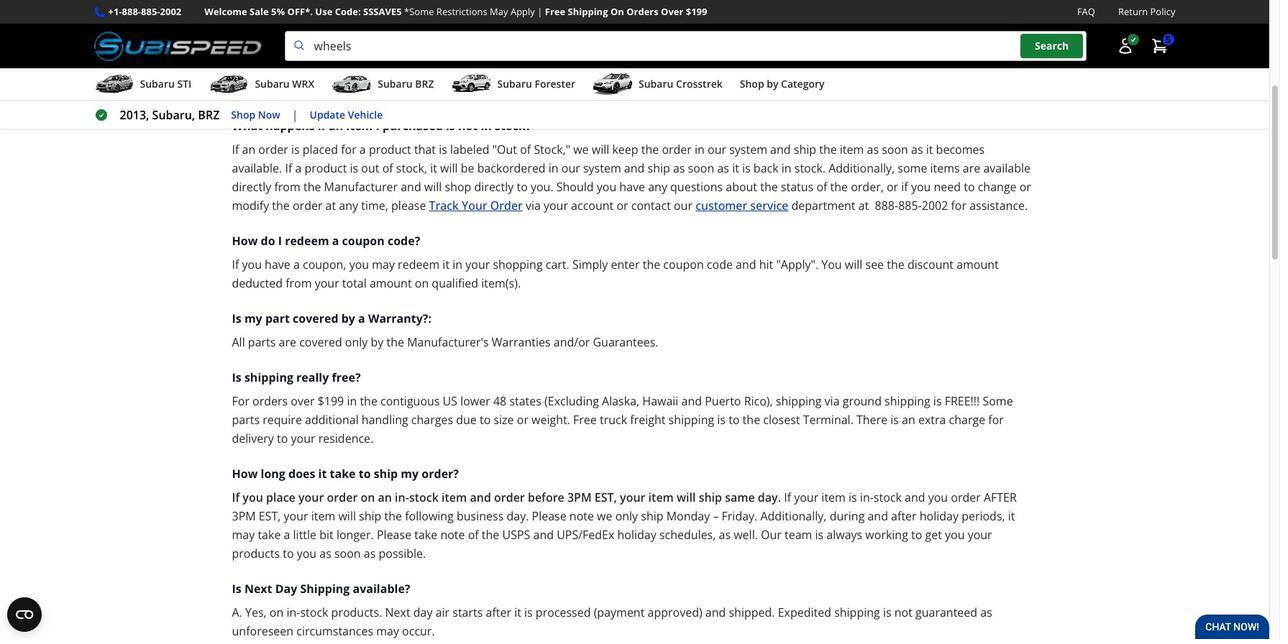 Task type: describe. For each thing, give the bounding box(es) containing it.
manufacturer's
[[407, 335, 489, 350]]

0 horizontal spatial by
[[341, 311, 355, 327]]

a up coupon,
[[332, 233, 339, 249]]

0 horizontal spatial are
[[279, 335, 296, 350]]

shipping down 'hawaii'
[[669, 412, 714, 428]]

2 inventory from the left
[[577, 8, 628, 24]]

please
[[391, 198, 426, 214]]

stock inside the a. yes, on in-stock products. next day air starts after it is processed (payment approved) and shipped. expedited shipping is not guaranteed as unforeseen circumstances may occur.
[[300, 605, 328, 621]]

or inside please note, if you place an order on an in-stock item after 3pm est, your order will ship the next business day. if an item is in transit to our facility, on backorder with the manufacturer, or out of stock, the product page will show the item as ""out of stock" with an estimated ship date.
[[747, 64, 759, 80]]

subaru wrx button
[[209, 71, 314, 100]]

our inside please note, if you place an order on an in-stock item after 3pm est, your order will ship the next business day. if an item is in transit to our facility, on backorder with the manufacturer, or out of stock, the product page will show the item as ""out of stock" with an estimated ship date.
[[484, 64, 503, 80]]

is right there
[[891, 412, 899, 428]]

we
[[667, 8, 684, 24]]

is up extra
[[933, 393, 942, 409]]

and inside the a. yes, on in-stock products. next day air starts after it is processed (payment approved) and shipped. expedited shipping is not guaranteed as unforeseen circumstances may occur.
[[705, 605, 726, 621]]

as down bit
[[320, 546, 331, 562]]

order inside if your item is in-stock and you order after 3pm est, your item will ship the following business day. please note we only ship monday – friday. additionally, during and after holiday periods, it may take a little bit longer. please take note of the usps and ups/fedex holiday schedules, as well. our team is always working to get you your products to you as soon as possible.
[[951, 490, 981, 506]]

of up department
[[817, 179, 827, 195]]

product inside please note, if you place an order on an in-stock item after 3pm est, your order will ship the next business day. if an item is in transit to our facility, on backorder with the manufacturer, or out of stock, the product page will show the item as ""out of stock" with an estimated ship date.
[[851, 64, 894, 80]]

part
[[265, 311, 290, 327]]

air
[[436, 605, 450, 621]]

in right "back"
[[782, 160, 792, 176]]

stock, inside if an order is placed for a product that is labeled "out of stock," we will keep the order in our system and ship the item as soon as it becomes available. if a product is out of stock, it will be backordered in our system and ship as soon as it is back in stock. additionally, some items are available directly from the manufacturer and will shop directly to you. should you have any questions about the status of the order, or if you need to change or modify the order at any time, please
[[396, 160, 427, 176]]

a inside if your item is in-stock and you order after 3pm est, your item will ship the following business day. please note we only ship monday – friday. additionally, during and after holiday periods, it may take a little bit longer. please take note of the usps and ups/fedex holiday schedules, as well. our team is always working to get you your products to you as soon as possible.
[[284, 527, 290, 543]]

weight.
[[532, 412, 570, 428]]

shipping up closest
[[776, 393, 822, 409]]

subaru wrx
[[255, 77, 314, 91]]

stock inside please note, if you place an order on an in-stock item after 3pm est, your order will ship the next business day. if an item is in transit to our facility, on backorder with the manufacturer, or out of stock, the product page will show the item as ""out of stock" with an estimated ship date.
[[776, 45, 804, 61]]

in- inside please note, if you place an order on an in-stock item after 3pm est, your order will ship the next business day. if an item is in transit to our facility, on backorder with the manufacturer, or out of stock, the product page will show the item as ""out of stock" with an estimated ship date.
[[762, 45, 776, 61]]

from inside if an order is placed for a product that is labeled "out of stock," we will keep the order in our system and ship the item as soon as it becomes available. if a product is out of stock, it will be backordered in our system and ship as soon as it is back in stock. additionally, some items are available directly from the manufacturer and will shop directly to you. should you have any questions about the status of the order, or if you need to change or modify the order at any time, please
[[274, 179, 300, 195]]

item down search button
[[999, 64, 1023, 80]]

0 horizontal spatial free
[[545, 5, 565, 18]]

it up items
[[926, 142, 933, 158]]

warranties
[[492, 335, 551, 350]]

est, up the ups/fedex
[[595, 490, 617, 506]]

2 vertical spatial please
[[377, 527, 411, 543]]

to down puerto
[[729, 412, 740, 428]]

item right the update
[[346, 118, 373, 134]]

(payment
[[594, 605, 645, 621]]

available?
[[353, 581, 410, 597]]

5 button
[[1144, 32, 1176, 61]]

subaru brz
[[378, 77, 434, 91]]

is left guaranteed
[[883, 605, 891, 621]]

on down *some
[[424, 27, 438, 43]]

please note, if you place an order on an in-stock item after 3pm est, your order will ship the next business day. if an item is in transit to our facility, on backorder with the manufacturer, or out of stock, the product page will show the item as ""out of stock" with an estimated ship date.
[[232, 45, 1026, 99]]

simply
[[572, 257, 608, 273]]

or left the contact
[[617, 198, 628, 214]]

and inside subispeed uses a real-time inventory system to monitor current inventory levels. we pride ourselves on our efficient logistics and quick turnaround time. if an item is labeled "in stock" on our website, you can have confidence we have the item on hand ready to ship from our warehouse.
[[903, 8, 923, 24]]

1 horizontal spatial amount
[[957, 257, 999, 273]]

items
[[930, 160, 960, 176]]

team
[[785, 527, 812, 543]]

return
[[1118, 5, 1148, 18]]

our up ready
[[789, 8, 808, 24]]

0 horizontal spatial note
[[440, 527, 465, 543]]

logistics
[[857, 8, 900, 24]]

as up questions
[[673, 160, 685, 176]]

of up manufacturer
[[382, 160, 393, 176]]

we inside if your item is in-stock and you order after 3pm est, your item will ship the following business day. please note we only ship monday – friday. additionally, during and after holiday periods, it may take a little bit longer. please take note of the usps and ups/fedex holiday schedules, as well. our team is always working to get you your products to you as soon as possible.
[[597, 509, 612, 524]]

place inside please note, if you place an order on an in-stock item after 3pm est, your order will ship the next business day. if an item is in transit to our facility, on backorder with the manufacturer, or out of stock, the product page will show the item as ""out of stock" with an estimated ship date.
[[649, 45, 677, 61]]

*some restrictions may apply | free shipping on orders over $199
[[404, 5, 707, 18]]

system inside subispeed uses a real-time inventory system to monitor current inventory levels. we pride ourselves on our efficient logistics and quick turnaround time. if an item is labeled "in stock" on our website, you can have confidence we have the item on hand ready to ship from our warehouse.
[[433, 8, 471, 24]]

of left wrx
[[279, 83, 290, 99]]

you up deducted
[[242, 257, 262, 273]]

1 vertical spatial place
[[266, 490, 295, 506]]

return policy
[[1118, 5, 1176, 18]]

to left you.
[[517, 179, 528, 195]]

1 horizontal spatial system
[[583, 160, 621, 176]]

will inside if your item is in-stock and you order after 3pm est, your item will ship the following business day. please note we only ship monday – friday. additionally, during and after holiday periods, it may take a little bit longer. please take note of the usps and ups/fedex holiday schedules, as well. our team is always working to get you your products to you as soon as possible.
[[338, 509, 356, 524]]

order up show at the top right of the page
[[950, 45, 979, 61]]

the up department
[[830, 179, 848, 195]]

free inside "for orders over $199 in the contiguous us lower 48 states (excluding alaska, hawaii and puerto rico), shipping via ground shipping is free!!! some parts require additional handling charges due to size or weight. free truck freight shipping is to the closest terminal. there is an extra charge for delivery to your residence."
[[573, 412, 597, 428]]

is left processed
[[524, 605, 533, 621]]

after inside if your item is in-stock and you order after 3pm est, your item will ship the following business day. please note we only ship monday – friday. additionally, during and after holiday periods, it may take a little bit longer. please take note of the usps and ups/fedex holiday schedules, as well. our team is always working to get you your products to you as soon as possible.
[[984, 490, 1017, 506]]

from inside subispeed uses a real-time inventory system to monitor current inventory levels. we pride ourselves on our efficient logistics and quick turnaround time. if an item is labeled "in stock" on our website, you can have confidence we have the item on hand ready to ship from our warehouse.
[[860, 27, 886, 43]]

the up stock.
[[819, 142, 837, 158]]

handling
[[362, 412, 408, 428]]

1 vertical spatial |
[[292, 107, 298, 123]]

–
[[713, 509, 719, 524]]

0 horizontal spatial coupon
[[342, 233, 385, 249]]

real-
[[328, 8, 353, 24]]

for inside if an order is placed for a product that is labeled "out of stock," we will keep the order in our system and ship the item as soon as it becomes available. if a product is out of stock, it will be backordered in our system and ship as soon as it is back in stock. additionally, some items are available directly from the manufacturer and will shop directly to you. should you have any questions about the status of the order, or if you need to change or modify the order at any time, please
[[341, 142, 356, 158]]

order up the how do i redeem a coupon code?
[[293, 198, 323, 214]]

rico),
[[744, 393, 773, 409]]

on up manufacturer,
[[729, 45, 743, 61]]

of right "out at the left
[[520, 142, 531, 158]]

item up bit
[[311, 509, 335, 524]]

you up the total
[[349, 257, 369, 273]]

is inside please note, if you place an order on an in-stock item after 3pm est, your order will ship the next business day. if an item is in transit to our facility, on backorder with the manufacturer, or out of stock, the product page will show the item as ""out of stock" with an estimated ship date.
[[408, 64, 416, 80]]

turnaround
[[958, 8, 1020, 24]]

guaranteed
[[916, 605, 977, 621]]

possible.
[[379, 546, 426, 562]]

always
[[827, 527, 862, 543]]

have inside if an order is placed for a product that is labeled "out of stock," we will keep the order in our system and ship the item as soon as it becomes available. if a product is out of stock, it will be backordered in our system and ship as soon as it is back in stock. additionally, some items are available directly from the manufacturer and will shop directly to you. should you have any questions about the status of the order, or if you need to change or modify the order at any time, please
[[619, 179, 645, 195]]

1 vertical spatial product
[[369, 142, 411, 158]]

is up about
[[742, 160, 751, 176]]

search button
[[1021, 34, 1083, 58]]

from inside if you have a coupon, you may redeem it in your shopping cart. simply enter the coupon code and hit "apply". you will see the discount amount deducted from your total amount on qualified item(s).
[[286, 276, 312, 291]]

available
[[983, 160, 1031, 176]]

1 vertical spatial 885-
[[898, 198, 922, 214]]

and/or
[[554, 335, 590, 350]]

0 horizontal spatial any
[[339, 198, 358, 214]]

it inside if your item is in-stock and you order after 3pm est, your item will ship the following business day. please note we only ship monday – friday. additionally, during and after holiday periods, it may take a little bit longer. please take note of the usps and ups/fedex holiday schedules, as well. our team is always working to get you your products to you as soon as possible.
[[1008, 509, 1015, 524]]

to inside please note, if you place an order on an in-stock item after 3pm est, your order will ship the next business day. if an item is in transit to our facility, on backorder with the manufacturer, or out of stock, the product page will show the item as ""out of stock" with an estimated ship date.
[[470, 64, 481, 80]]

you up get
[[928, 490, 948, 506]]

the left next
[[232, 64, 250, 80]]

$199 inside "for orders over $199 in the contiguous us lower 48 states (excluding alaska, hawaii and puerto rico), shipping via ground shipping is free!!! some parts require additional handling charges due to size or weight. free truck freight shipping is to the closest terminal. there is an extra charge for delivery to your residence."
[[318, 393, 344, 409]]

for inside "for orders over $199 in the contiguous us lower 48 states (excluding alaska, hawaii and puerto rico), shipping via ground shipping is free!!! some parts require additional handling charges due to size or weight. free truck freight shipping is to the closest terminal. there is an extra charge for delivery to your residence."
[[988, 412, 1004, 428]]

about
[[726, 179, 757, 195]]

redeem inside if you have a coupon, you may redeem it in your shopping cart. simply enter the coupon code and hit "apply". you will see the discount amount deducted from your total amount on qualified item(s).
[[398, 257, 440, 273]]

subaru crosstrek
[[639, 77, 723, 91]]

we inside subispeed uses a real-time inventory system to monitor current inventory levels. we pride ourselves on our efficient logistics and quick turnaround time. if an item is labeled "in stock" on our website, you can have confidence we have the item on hand ready to ship from our warehouse.
[[645, 27, 660, 43]]

1 horizontal spatial with
[[621, 64, 644, 80]]

ship down transit
[[428, 83, 451, 99]]

1 vertical spatial my
[[401, 466, 419, 482]]

ship left search
[[1003, 45, 1026, 61]]

size
[[494, 412, 514, 428]]

the right see
[[887, 257, 905, 273]]

website,
[[462, 27, 507, 43]]

2 directly from the left
[[474, 179, 514, 195]]

the right category
[[831, 64, 848, 80]]

day
[[413, 605, 433, 621]]

us
[[443, 393, 457, 409]]

available.
[[232, 160, 282, 176]]

over
[[661, 5, 684, 18]]

does
[[288, 466, 315, 482]]

day. inside if your item is in-stock and you order after 3pm est, your item will ship the following business day. please note we only ship monday – friday. additionally, during and after holiday periods, it may take a little bit longer. please take note of the usps and ups/fedex holiday schedules, as well. our team is always working to get you your products to you as soon as possible.
[[507, 509, 529, 524]]

the up the handling
[[360, 393, 377, 409]]

are inside if an order is placed for a product that is labeled "out of stock," we will keep the order in our system and ship the item as soon as it becomes available. if a product is out of stock, it will be backordered in our system and ship as soon as it is back in stock. additionally, some items are available directly from the manufacturer and will shop directly to you. should you have any questions about the status of the order, or if you need to change or modify the order at any time, please
[[963, 160, 980, 176]]

as up about
[[717, 160, 729, 176]]

shop for shop by category
[[740, 77, 764, 91]]

item up the estimated
[[381, 64, 405, 80]]

0 vertical spatial my
[[244, 311, 262, 327]]

or inside "for orders over $199 in the contiguous us lower 48 states (excluding alaska, hawaii and puerto rico), shipping via ground shipping is free!!! some parts require additional handling charges due to size or weight. free truck freight shipping is to the closest terminal. there is an extra charge for delivery to your residence."
[[517, 412, 529, 428]]

5%
[[271, 5, 285, 18]]

all
[[232, 335, 245, 350]]

crosstrek
[[676, 77, 723, 91]]

labeled inside if an order is placed for a product that is labeled "out of stock," we will keep the order in our system and ship the item as soon as it becomes available. if a product is out of stock, it will be backordered in our system and ship as soon as it is back in stock. additionally, some items are available directly from the manufacturer and will shop directly to you. should you have any questions about the status of the order, or if you need to change or modify the order at any time, please
[[450, 142, 489, 158]]

monday
[[666, 509, 710, 524]]

next inside the a. yes, on in-stock products. next day air starts after it is processed (payment approved) and shipped. expedited shipping is not guaranteed as unforeseen circumstances may occur.
[[385, 605, 410, 621]]

backordered
[[477, 160, 546, 176]]

the right show at the top right of the page
[[978, 64, 996, 80]]

item down ready
[[807, 45, 831, 61]]

ship up stock.
[[794, 142, 816, 158]]

shipped.
[[729, 605, 775, 621]]

an inside "for orders over $199 in the contiguous us lower 48 states (excluding alaska, hawaii and puerto rico), shipping via ground shipping is free!!! some parts require additional handling charges due to size or weight. free truck freight shipping is to the closest terminal. there is an extra charge for delivery to your residence."
[[902, 412, 915, 428]]

the down placed
[[303, 179, 321, 195]]

1 horizontal spatial same
[[725, 490, 755, 506]]

it up about
[[732, 160, 739, 176]]

is for is my part covered by a warranty?:
[[232, 311, 241, 327]]

stock" inside subispeed uses a real-time inventory system to monitor current inventory levels. we pride ourselves on our efficient logistics and quick turnaround time. if an item is labeled "in stock" on our website, you can have confidence we have the item on hand ready to ship from our warehouse.
[[387, 27, 421, 43]]

on down ourselves
[[739, 27, 753, 43]]

est, inside if your item is in-stock and you order after 3pm est, your item will ship the following business day. please note we only ship monday – friday. additionally, during and after holiday periods, it may take a little bit longer. please take note of the usps and ups/fedex holiday schedules, as well. our team is always working to get you your products to you as soon as possible.
[[259, 509, 281, 524]]

to down require
[[277, 431, 288, 447]]

you down long
[[243, 490, 263, 506]]

an down hand
[[746, 45, 760, 61]]

how for how long does it take to ship my order?
[[232, 466, 258, 482]]

order up manufacturer,
[[696, 45, 726, 61]]

facility,
[[506, 64, 543, 80]]

it down that in the top left of the page
[[430, 160, 437, 176]]

additionally, inside if an order is placed for a product that is labeled "out of stock," we will keep the order in our system and ship the item as soon as it becomes available. if a product is out of stock, it will be backordered in our system and ship as soon as it is back in stock. additionally, some items are available directly from the manufacturer and will shop directly to you. should you have any questions about the status of the order, or if you need to change or modify the order at any time, please
[[829, 160, 895, 176]]

is for is next day shipping available?
[[232, 581, 241, 597]]

item down order?
[[442, 490, 467, 506]]

estimated
[[372, 83, 425, 99]]

the down warranty?: on the left of page
[[387, 335, 404, 350]]

ship up the contact
[[648, 160, 670, 176]]

if inside if you have a coupon, you may redeem it in your shopping cart. simply enter the coupon code and hit "apply". you will see the discount amount deducted from your total amount on qualified item(s).
[[232, 257, 239, 273]]

if inside please note, if you place an order on an in-stock item after 3pm est, your order will ship the next business day. if an item is in transit to our facility, on backorder with the manufacturer, or out of stock, the product page will show the item as ""out of stock" with an estimated ship date.
[[354, 64, 361, 80]]

stock up following
[[409, 490, 439, 506]]

0 horizontal spatial holiday
[[617, 527, 656, 543]]

in inside please note, if you place an order on an in-stock item after 3pm est, your order will ship the next business day. if an item is in transit to our facility, on backorder with the manufacturer, or out of stock, the product page will show the item as ""out of stock" with an estimated ship date.
[[419, 64, 429, 80]]

if you have a coupon, you may redeem it in your shopping cart. simply enter the coupon code and hit "apply". you will see the discount amount deducted from your total amount on qualified item(s).
[[232, 257, 999, 291]]

covered for only
[[299, 335, 342, 350]]

1 horizontal spatial 2002
[[922, 198, 948, 214]]

it inside the a. yes, on in-stock products. next day air starts after it is processed (payment approved) and shipped. expedited shipping is not guaranteed as unforeseen circumstances may occur.
[[514, 605, 521, 621]]

est, inside if you purchase before 3pm est, your order will ship same day.
[[353, 45, 375, 61]]

may inside if you have a coupon, you may redeem it in your shopping cart. simply enter the coupon code and hit "apply". you will see the discount amount deducted from your total amount on qualified item(s).
[[372, 257, 395, 273]]

becomes
[[936, 142, 985, 158]]

subaru for subaru sti
[[140, 77, 175, 91]]

track your order link
[[429, 198, 523, 214]]

after inside the a. yes, on in-stock products. next day air starts after it is processed (payment approved) and shipped. expedited shipping is not guaranteed as unforeseen circumstances may occur.
[[486, 605, 511, 621]]

our down questions
[[674, 198, 693, 214]]

an up placed
[[329, 118, 343, 134]]

0 horizontal spatial take
[[258, 527, 281, 543]]

qualified
[[432, 276, 478, 291]]

uses
[[292, 8, 316, 24]]

little
[[293, 527, 317, 543]]

to down efficient
[[820, 27, 831, 43]]

the down 'search input' 'field'
[[647, 64, 664, 80]]

contact
[[631, 198, 671, 214]]

48
[[493, 393, 506, 409]]

ups/fedex
[[557, 527, 614, 543]]

subaru for subaru crosstrek
[[639, 77, 673, 91]]

1 vertical spatial please
[[532, 509, 566, 524]]

page
[[897, 64, 923, 80]]

faq link
[[1077, 4, 1095, 20]]

+1-888-885-2002 link
[[108, 4, 181, 20]]

on
[[611, 5, 624, 18]]

1 inventory from the left
[[380, 8, 430, 24]]

1 vertical spatial for
[[951, 198, 967, 214]]

ship left monday
[[641, 509, 664, 524]]

will inside if you purchase before 3pm est, your order will ship same day.
[[441, 45, 460, 61]]

stock,"
[[534, 142, 570, 158]]

order inside if you purchase before 3pm est, your order will ship same day.
[[407, 45, 438, 61]]

2 vertical spatial product
[[305, 160, 347, 176]]

0 horizontal spatial only
[[345, 335, 368, 350]]

you down some
[[911, 179, 931, 195]]

in inside if you have a coupon, you may redeem it in your shopping cart. simply enter the coupon code and hit "apply". you will see the discount amount deducted from your total amount on qualified item(s).
[[453, 257, 463, 273]]

is right the 'purchased'
[[446, 118, 455, 134]]

0 horizontal spatial next
[[244, 581, 272, 597]]

keep
[[612, 142, 638, 158]]

products.
[[331, 605, 382, 621]]

occur.
[[402, 624, 435, 639]]

1 vertical spatial brz
[[198, 107, 220, 123]]

all parts are covered only by the manufacturer's warranties and/or guarantees.
[[232, 335, 658, 350]]

as left well.
[[719, 527, 731, 543]]

coupon inside if you have a coupon, you may redeem it in your shopping cart. simply enter the coupon code and hit "apply". you will see the discount amount deducted from your total amount on qualified item(s).
[[663, 257, 704, 273]]

ship down the handling
[[374, 466, 398, 482]]

0 horizontal spatial not
[[458, 118, 478, 134]]

your inside if you purchase before 3pm est, your order will ship same day.
[[378, 45, 404, 61]]

1 horizontal spatial $199
[[686, 5, 707, 18]]

you inside subispeed uses a real-time inventory system to monitor current inventory levels. we pride ourselves on our efficient logistics and quick turnaround time. if an item is labeled "in stock" on our website, you can have confidence we have the item on hand ready to ship from our warehouse.
[[510, 27, 529, 43]]

business inside if your item is in-stock and you order after 3pm est, your item will ship the following business day. please note we only ship monday – friday. additionally, during and after holiday periods, it may take a little bit longer. please take note of the usps and ups/fedex holiday schedules, as well. our team is always working to get you your products to you as soon as possible.
[[457, 509, 504, 524]]

1 horizontal spatial i
[[376, 118, 380, 134]]

change
[[978, 179, 1017, 195]]

will left keep
[[592, 142, 609, 158]]

0 vertical spatial via
[[526, 198, 541, 214]]

order?
[[422, 466, 459, 482]]

backorder
[[563, 64, 618, 80]]

have down current
[[554, 27, 580, 43]]

will right page
[[926, 64, 944, 80]]

will up monday
[[677, 490, 696, 506]]

is right 'team'
[[815, 527, 824, 543]]

may inside if your item is in-stock and you order after 3pm est, your item will ship the following business day. please note we only ship monday – friday. additionally, during and after holiday periods, it may take a little bit longer. please take note of the usps and ups/fedex holiday schedules, as well. our team is always working to get you your products to you as soon as possible.
[[232, 527, 255, 543]]

0 vertical spatial any
[[648, 179, 667, 195]]

2 vertical spatial by
[[371, 335, 384, 350]]

how for how do i redeem a coupon code?
[[232, 233, 258, 249]]

is right that in the top left of the page
[[439, 142, 447, 158]]

guarantees.
[[593, 335, 658, 350]]

an up "vehicle"
[[355, 83, 369, 99]]

2 horizontal spatial take
[[414, 527, 437, 543]]

as inside the a. yes, on in-stock products. next day air starts after it is processed (payment approved) and shipped. expedited shipping is not guaranteed as unforeseen circumstances may occur.
[[980, 605, 992, 621]]

0 horizontal spatial redeem
[[285, 233, 329, 249]]

0 horizontal spatial shipping
[[300, 581, 350, 597]]

1 horizontal spatial note
[[569, 509, 594, 524]]

ready
[[787, 27, 817, 43]]

2002 inside 'link'
[[160, 5, 181, 18]]

customer
[[696, 198, 747, 214]]

if down what
[[232, 142, 239, 158]]

3pm inside if you purchase before 3pm est, your order will ship same day.
[[326, 45, 350, 61]]

order down how long does it take to ship my order?
[[327, 490, 358, 506]]

charges
[[411, 412, 453, 428]]

stock, inside please note, if you place an order on an in-stock item after 3pm est, your order will ship the next business day. if an item is in transit to our facility, on backorder with the manufacturer, or out of stock, the product page will show the item as ""out of stock" with an estimated ship date.
[[797, 64, 828, 80]]

item up monday
[[648, 490, 674, 506]]

0 vertical spatial |
[[537, 5, 543, 18]]

a subaru crosstrek thumbnail image image
[[593, 73, 633, 95]]

1 horizontal spatial take
[[330, 466, 356, 482]]

a subaru sti thumbnail image image
[[94, 73, 134, 95]]

will up track
[[424, 179, 442, 195]]

item down uses
[[289, 27, 313, 43]]

may
[[490, 5, 508, 18]]

is inside subispeed uses a real-time inventory system to monitor current inventory levels. we pride ourselves on our efficient logistics and quick turnaround time. if an item is labeled "in stock" on our website, you can have confidence we have the item on hand ready to ship from our warehouse.
[[316, 27, 324, 43]]

if up products
[[232, 490, 240, 506]]

if inside if you purchase before 3pm est, your order will ship same day.
[[976, 27, 984, 43]]

is my part covered by a warranty?:
[[232, 311, 432, 327]]

is shipping really free?
[[232, 370, 361, 386]]

shipping up extra
[[885, 393, 930, 409]]

2 horizontal spatial system
[[729, 142, 767, 158]]

your inside "for orders over $199 in the contiguous us lower 48 states (excluding alaska, hawaii and puerto rico), shipping via ground shipping is free!!! some parts require additional handling charges due to size or weight. free truck freight shipping is to the closest terminal. there is an extra charge for delivery to your residence."
[[291, 431, 315, 447]]

update
[[310, 108, 345, 121]]

be
[[461, 160, 474, 176]]

service
[[750, 198, 788, 214]]

if your item is in-stock and you order after 3pm est, your item will ship the following business day. please note we only ship monday – friday. additionally, during and after holiday periods, it may take a little bit longer. please take note of the usps and ups/fedex holiday schedules, as well. our team is always working to get you your products to you as soon as possible.
[[232, 490, 1017, 562]]

have down 'we'
[[663, 27, 689, 43]]

day. inside if you purchase before 3pm est, your order will ship same day.
[[522, 45, 545, 61]]

you
[[822, 257, 842, 273]]

business inside please note, if you place an order on an in-stock item after 3pm est, your order will ship the next business day. if an item is in transit to our facility, on backorder with the manufacturer, or out of stock, the product page will show the item as ""out of stock" with an estimated ship date.
[[279, 64, 326, 80]]

in- up following
[[395, 490, 409, 506]]

the down rico), on the right
[[743, 412, 760, 428]]

via inside "for orders over $199 in the contiguous us lower 48 states (excluding alaska, hawaii and puerto rico), shipping via ground shipping is free!!! some parts require additional handling charges due to size or weight. free truck freight shipping is to the closest terminal. there is an extra charge for delivery to your residence."
[[825, 393, 840, 409]]

you inside please note, if you place an order on an in-stock item after 3pm est, your order will ship the next business day. if an item is in transit to our facility, on backorder with the manufacturer, or out of stock, the product page will show the item as ""out of stock" with an estimated ship date.
[[626, 45, 646, 61]]

of inside if your item is in-stock and you order after 3pm est, your item will ship the following business day. please note we only ship monday – friday. additionally, during and after holiday periods, it may take a little bit longer. please take note of the usps and ups/fedex holiday schedules, as well. our team is always working to get you your products to you as soon as possible.
[[468, 527, 479, 543]]

will left be
[[440, 160, 458, 176]]

discount
[[908, 257, 954, 273]]

subaru for subaru wrx
[[255, 77, 290, 91]]

ship inside subispeed uses a real-time inventory system to monitor current inventory levels. we pride ourselves on our efficient logistics and quick turnaround time. if an item is labeled "in stock" on our website, you can have confidence we have the item on hand ready to ship from our warehouse.
[[834, 27, 857, 43]]

on up hand
[[772, 8, 786, 24]]

in up questions
[[695, 142, 705, 158]]



Task type: locate. For each thing, give the bounding box(es) containing it.
2 how from the top
[[232, 466, 258, 482]]

2 vertical spatial we
[[597, 509, 612, 524]]

in up qualified
[[453, 257, 463, 273]]

order up 'usps'
[[494, 490, 525, 506]]

total
[[342, 276, 367, 291]]

a down the total
[[358, 311, 365, 327]]

only inside if your item is in-stock and you order after 3pm est, your item will ship the following business day. please note we only ship monday – friday. additionally, during and after holiday periods, it may take a little bit longer. please take note of the usps and ups/fedex holiday schedules, as well. our team is always working to get you your products to you as soon as possible.
[[615, 509, 638, 524]]

before
[[286, 45, 323, 61], [528, 490, 564, 506]]

888-
[[122, 5, 141, 18]]

1 horizontal spatial stock"
[[387, 27, 421, 43]]

to down little at the bottom left of page
[[283, 546, 294, 562]]

are down becomes
[[963, 160, 980, 176]]

0 vertical spatial place
[[649, 45, 677, 61]]

a inside subispeed uses a real-time inventory system to monitor current inventory levels. we pride ourselves on our efficient logistics and quick turnaround time. if an item is labeled "in stock" on our website, you can have confidence we have the item on hand ready to ship from our warehouse.
[[319, 8, 325, 24]]

0 horizontal spatial system
[[433, 8, 471, 24]]

subaru for subaru brz
[[378, 77, 413, 91]]

not left guaranteed
[[894, 605, 913, 621]]

truck
[[600, 412, 627, 428]]

0 horizontal spatial stock"
[[293, 83, 326, 99]]

take down following
[[414, 527, 437, 543]]

to left size at the bottom left
[[480, 412, 491, 428]]

may inside the a. yes, on in-stock products. next day air starts after it is processed (payment approved) and shipped. expedited shipping is not guaranteed as unforeseen circumstances may occur.
[[376, 624, 399, 639]]

i left the 'purchased'
[[376, 118, 380, 134]]

not inside the a. yes, on in-stock products. next day air starts after it is processed (payment approved) and shipped. expedited shipping is not guaranteed as unforeseen circumstances may occur.
[[894, 605, 913, 621]]

track your order via your account or contact our customer service department at  888-885-2002 for assistance.
[[429, 198, 1028, 214]]

as left ""out
[[232, 83, 244, 99]]

1 horizontal spatial we
[[597, 509, 612, 524]]

you up account
[[597, 179, 616, 195]]

get
[[925, 527, 942, 543]]

1 horizontal spatial inventory
[[577, 8, 628, 24]]

0 vertical spatial soon
[[882, 142, 908, 158]]

same
[[489, 45, 519, 61], [725, 490, 755, 506]]

may down code?
[[372, 257, 395, 273]]

out inside if an order is placed for a product that is labeled "out of stock," we will keep the order in our system and ship the item as soon as it becomes available. if a product is out of stock, it will be backordered in our system and ship as soon as it is back in stock. additionally, some items are available directly from the manufacturer and will shop directly to you. should you have any questions about the status of the order, or if you need to change or modify the order at any time, please
[[361, 160, 379, 176]]

0 horizontal spatial before
[[286, 45, 323, 61]]

0 vertical spatial amount
[[957, 257, 999, 273]]

0 horizontal spatial we
[[573, 142, 589, 158]]

if
[[262, 27, 269, 43], [976, 27, 984, 43], [354, 64, 361, 80], [232, 142, 239, 158], [285, 160, 292, 176], [232, 257, 239, 273], [232, 490, 240, 506], [784, 490, 791, 506]]

day. up 'usps'
[[507, 509, 529, 524]]

2013, subaru, brz
[[120, 107, 220, 123]]

and inside "for orders over $199 in the contiguous us lower 48 states (excluding alaska, hawaii and puerto rico), shipping via ground shipping is free!!! some parts require additional handling charges due to size or weight. free truck freight shipping is to the closest terminal. there is an extra charge for delivery to your residence."
[[681, 393, 702, 409]]

after
[[891, 509, 917, 524], [486, 605, 511, 621]]

category
[[781, 77, 825, 91]]

est, up page
[[897, 45, 919, 61]]

0 horizontal spatial for
[[341, 142, 356, 158]]

day. inside please note, if you place an order on an in-stock item after 3pm est, your order will ship the next business day. if an item is in transit to our facility, on backorder with the manufacturer, or out of stock, the product page will show the item as ""out of stock" with an estimated ship date.
[[329, 64, 351, 80]]

if for note,
[[616, 45, 623, 61]]

1 is from the top
[[232, 311, 241, 327]]

additionally, up 'team'
[[761, 509, 827, 524]]

885- down some
[[898, 198, 922, 214]]

holiday
[[920, 509, 959, 524], [617, 527, 656, 543]]

in- inside the a. yes, on in-stock products. next day air starts after it is processed (payment approved) and shipped. expedited shipping is not guaranteed as unforeseen circumstances may occur.
[[287, 605, 300, 621]]

additionally, inside if your item is in-stock and you order after 3pm est, your item will ship the following business day. please note we only ship monday – friday. additionally, during and after holiday periods, it may take a little bit longer. please take note of the usps and ups/fedex holiday schedules, as well. our team is always working to get you your products to you as soon as possible.
[[761, 509, 827, 524]]

happens
[[266, 118, 315, 134]]

1 vertical spatial not
[[894, 605, 913, 621]]

0 vertical spatial for
[[341, 142, 356, 158]]

directly up order
[[474, 179, 514, 195]]

i
[[376, 118, 380, 134], [278, 233, 282, 249]]

0 vertical spatial next
[[244, 581, 272, 597]]

can
[[532, 27, 551, 43]]

is next day shipping available?
[[232, 581, 410, 597]]

0 horizontal spatial 885-
[[141, 5, 160, 18]]

charge
[[949, 412, 985, 428]]

brz inside dropdown button
[[415, 77, 434, 91]]

covered for by
[[293, 311, 338, 327]]

amount
[[957, 257, 999, 273], [370, 276, 412, 291]]

need
[[934, 179, 961, 195]]

2 is from the top
[[232, 370, 241, 386]]

0 vertical spatial parts
[[248, 335, 276, 350]]

stock,
[[797, 64, 828, 80], [396, 160, 427, 176]]

2 horizontal spatial product
[[851, 64, 894, 80]]

manufacturer,
[[667, 64, 744, 80]]

how long does it take to ship my order?
[[232, 466, 459, 482]]

you down subispeed uses a real-time inventory system to monitor current inventory levels. we pride ourselves on our efficient logistics and quick turnaround time. if an item is labeled "in stock" on our website, you can have confidence we have the item on hand ready to ship from our warehouse.
[[626, 45, 646, 61]]

order,
[[851, 179, 884, 195]]

ship
[[834, 27, 857, 43], [463, 45, 486, 61], [1003, 45, 1026, 61], [428, 83, 451, 99], [794, 142, 816, 158], [648, 160, 670, 176], [374, 466, 398, 482], [699, 490, 722, 506], [359, 509, 381, 524], [641, 509, 664, 524]]

if inside if your item is in-stock and you order after 3pm est, your item will ship the following business day. please note we only ship monday – friday. additionally, during and after holiday periods, it may take a little bit longer. please take note of the usps and ups/fedex holiday schedules, as well. our team is always working to get you your products to you as soon as possible.
[[784, 490, 791, 506]]

a
[[319, 8, 325, 24], [359, 142, 366, 158], [295, 160, 302, 176], [332, 233, 339, 249], [293, 257, 300, 273], [358, 311, 365, 327], [284, 527, 290, 543]]

est, inside please note, if you place an order on an in-stock item after 3pm est, your order will ship the next business day. if an item is in transit to our facility, on backorder with the manufacturer, or out of stock, the product page will show the item as ""out of stock" with an estimated ship date.
[[897, 45, 919, 61]]

efficient
[[811, 8, 854, 24]]

extra
[[918, 412, 946, 428]]

sale
[[250, 5, 269, 18]]

4 subaru from the left
[[497, 77, 532, 91]]

0 horizontal spatial i
[[278, 233, 282, 249]]

ground
[[843, 393, 882, 409]]

2002 down "need"
[[922, 198, 948, 214]]

at inside if an order is placed for a product that is labeled "out of stock," we will keep the order in our system and ship the item as soon as it becomes available. if a product is out of stock, it will be backordered in our system and ship as soon as it is back in stock. additionally, some items are available directly from the manufacturer and will shop directly to you. should you have any questions about the status of the order, or if you need to change or modify the order at any time, please
[[326, 198, 336, 214]]

2 horizontal spatial soon
[[882, 142, 908, 158]]

0 horizontal spatial business
[[279, 64, 326, 80]]

the right modify
[[272, 198, 290, 214]]

stock" inside please note, if you place an order on an in-stock item after 3pm est, your order will ship the next business day. if an item is in transit to our facility, on backorder with the manufacturer, or out of stock, the product page will show the item as ""out of stock" with an estimated ship date.
[[293, 83, 326, 99]]

0 vertical spatial please
[[548, 45, 583, 61]]

1 directly from the left
[[232, 179, 271, 195]]

a subaru wrx thumbnail image image
[[209, 73, 249, 95]]

have up the contact
[[619, 179, 645, 195]]

place
[[649, 45, 677, 61], [266, 490, 295, 506]]

please up the ups/fedex
[[532, 509, 566, 524]]

order up questions
[[662, 142, 692, 158]]

are down part
[[279, 335, 296, 350]]

1 horizontal spatial not
[[894, 605, 913, 621]]

soon down 'longer.'
[[334, 546, 361, 562]]

now
[[258, 108, 280, 121]]

0 horizontal spatial out
[[361, 160, 379, 176]]

and
[[903, 8, 923, 24], [770, 142, 791, 158], [624, 160, 645, 176], [401, 179, 421, 195], [736, 257, 756, 273], [681, 393, 702, 409], [470, 490, 491, 506], [905, 490, 925, 506], [868, 509, 888, 524], [533, 527, 554, 543], [705, 605, 726, 621]]

labeled
[[327, 27, 366, 43], [450, 142, 489, 158]]

1 vertical spatial stock"
[[293, 83, 326, 99]]

time
[[353, 8, 377, 24]]

next left day
[[385, 605, 410, 621]]

a subaru brz thumbnail image image
[[332, 73, 372, 95]]

note up the ups/fedex
[[569, 509, 594, 524]]

0 vertical spatial before
[[286, 45, 323, 61]]

an inside subispeed uses a real-time inventory system to monitor current inventory levels. we pride ourselves on our efficient logistics and quick turnaround time. if an item is labeled "in stock" on our website, you can have confidence we have the item on hand ready to ship from our warehouse.
[[272, 27, 286, 43]]

0 vertical spatial business
[[279, 64, 326, 80]]

0 horizontal spatial my
[[244, 311, 262, 327]]

and inside if you have a coupon, you may redeem it in your shopping cart. simply enter the coupon code and hit "apply". you will see the discount amount deducted from your total amount on qualified item(s).
[[736, 257, 756, 273]]

an inside if an order is placed for a product that is labeled "out of stock," we will keep the order in our system and ship the item as soon as it becomes available. if a product is out of stock, it will be backordered in our system and ship as soon as it is back in stock. additionally, some items are available directly from the manufacturer and will shop directly to you. should you have any questions about the status of the order, or if you need to change or modify the order at any time, please
[[242, 142, 255, 158]]

via
[[526, 198, 541, 214], [825, 393, 840, 409]]

0 vertical spatial may
[[372, 257, 395, 273]]

2 vertical spatial soon
[[334, 546, 361, 562]]

a subaru forester thumbnail image image
[[451, 73, 492, 95]]

a. yes,
[[232, 605, 267, 621]]

0 horizontal spatial 2002
[[160, 5, 181, 18]]

covered right part
[[293, 311, 338, 327]]

2013,
[[120, 107, 149, 123]]

welcome sale 5% off*. use code: sssave5
[[204, 5, 402, 18]]

stock" up the update
[[293, 83, 326, 99]]

after inside please note, if you place an order on an in-stock item after 3pm est, your order will ship the next business day. if an item is in transit to our facility, on backorder with the manufacturer, or out of stock, the product page will show the item as ""out of stock" with an estimated ship date.
[[834, 45, 867, 61]]

1 horizontal spatial are
[[963, 160, 980, 176]]

1 horizontal spatial by
[[371, 335, 384, 350]]

shop
[[740, 77, 764, 91], [231, 108, 255, 121]]

please inside please note, if you place an order on an in-stock item after 3pm est, your order will ship the next business day. if an item is in transit to our facility, on backorder with the manufacturer, or out of stock, the product page will show the item as ""out of stock" with an estimated ship date.
[[548, 45, 583, 61]]

"out
[[492, 142, 517, 158]]

only left monday
[[615, 509, 638, 524]]

ship up the –
[[699, 490, 722, 506]]

3pm inside if your item is in-stock and you order after 3pm est, your item will ship the following business day. please note we only ship monday – friday. additionally, during and after holiday periods, it may take a little bit longer. please take note of the usps and ups/fedex holiday schedules, as well. our team is always working to get you your products to you as soon as possible.
[[232, 509, 256, 524]]

0 horizontal spatial $199
[[318, 393, 344, 409]]

0 vertical spatial brz
[[415, 77, 434, 91]]

885- inside 'link'
[[141, 5, 160, 18]]

please
[[548, 45, 583, 61], [532, 509, 566, 524], [377, 527, 411, 543]]

1 horizontal spatial free
[[573, 412, 597, 428]]

our down restrictions
[[441, 27, 459, 43]]

subaru
[[140, 77, 175, 91], [255, 77, 290, 91], [378, 77, 413, 91], [497, 77, 532, 91], [639, 77, 673, 91]]

if inside subispeed uses a real-time inventory system to monitor current inventory levels. we pride ourselves on our efficient logistics and quick turnaround time. if an item is labeled "in stock" on our website, you can have confidence we have the item on hand ready to ship from our warehouse.
[[262, 27, 269, 43]]

order up transit
[[407, 45, 438, 61]]

subaru for subaru forester
[[497, 77, 532, 91]]

1 horizontal spatial labeled
[[450, 142, 489, 158]]

policy
[[1150, 5, 1176, 18]]

shop now link
[[231, 107, 280, 123]]

day. down can
[[522, 45, 545, 61]]

note
[[569, 509, 594, 524], [440, 527, 465, 543]]

you down turnaround
[[987, 27, 1007, 43]]

it left processed
[[514, 605, 521, 621]]

1 subaru from the left
[[140, 77, 175, 91]]

same inside if you purchase before 3pm est, your order will ship same day.
[[489, 45, 519, 61]]

ship inside if you purchase before 3pm est, your order will ship same day.
[[463, 45, 486, 61]]

well.
[[734, 527, 758, 543]]

subaru inside "dropdown button"
[[255, 77, 290, 91]]

0 horizontal spatial additionally,
[[761, 509, 827, 524]]

1 vertical spatial note
[[440, 527, 465, 543]]

1 vertical spatial business
[[457, 509, 504, 524]]

may up products
[[232, 527, 255, 543]]

vehicle
[[348, 108, 383, 121]]

1 horizontal spatial product
[[369, 142, 411, 158]]

1 vertical spatial $199
[[318, 393, 344, 409]]

update vehicle button
[[310, 107, 383, 123]]

3pm inside please note, if you place an order on an in-stock item after 3pm est, your order will ship the next business day. if an item is in transit to our facility, on backorder with the manufacturer, or out of stock, the product page will show the item as ""out of stock" with an estimated ship date.
[[870, 45, 894, 61]]

by inside shop by category dropdown button
[[767, 77, 778, 91]]

day.
[[522, 45, 545, 61], [329, 64, 351, 80], [758, 490, 781, 506], [507, 509, 529, 524]]

1 vertical spatial shipping
[[300, 581, 350, 597]]

note,
[[586, 45, 613, 61]]

0 vertical spatial only
[[345, 335, 368, 350]]

subaru,
[[152, 107, 195, 123]]

1 how from the top
[[232, 233, 258, 249]]

0 vertical spatial stock,
[[797, 64, 828, 80]]

modify
[[232, 198, 269, 214]]

3 is from the top
[[232, 581, 241, 597]]

subaru sti button
[[94, 71, 192, 100]]

is
[[316, 27, 324, 43], [408, 64, 416, 80], [446, 118, 455, 134], [291, 142, 300, 158], [439, 142, 447, 158], [350, 160, 358, 176], [742, 160, 751, 176], [933, 393, 942, 409], [717, 412, 726, 428], [891, 412, 899, 428], [849, 490, 857, 506], [815, 527, 824, 543], [524, 605, 533, 621], [883, 605, 891, 621]]

labeled inside subispeed uses a real-time inventory system to monitor current inventory levels. we pride ourselves on our efficient logistics and quick turnaround time. if an item is labeled "in stock" on our website, you can have confidence we have the item on hand ready to ship from our warehouse.
[[327, 27, 366, 43]]

1 vertical spatial with
[[329, 83, 352, 99]]

stock inside if your item is in-stock and you order after 3pm est, your item will ship the following business day. please note we only ship monday – friday. additionally, during and after holiday periods, it may take a little bit longer. please take note of the usps and ups/fedex holiday schedules, as well. our team is always working to get you your products to you as soon as possible.
[[874, 490, 902, 506]]

1 vertical spatial soon
[[688, 160, 714, 176]]

customer service link
[[696, 198, 788, 214]]

pride
[[687, 8, 715, 24]]

0 horizontal spatial amount
[[370, 276, 412, 291]]

1 vertical spatial by
[[341, 311, 355, 327]]

friday.
[[722, 509, 758, 524]]

circumstances
[[296, 624, 373, 639]]

a inside if you have a coupon, you may redeem it in your shopping cart. simply enter the coupon code and hit "apply". you will see the discount amount deducted from your total amount on qualified item(s).
[[293, 257, 300, 273]]

take down residence.
[[330, 466, 356, 482]]

inventory
[[380, 8, 430, 24], [577, 8, 628, 24]]

subispeed logo image
[[94, 31, 261, 61]]

0 vertical spatial holiday
[[920, 509, 959, 524]]

from down available.
[[274, 179, 300, 195]]

code?
[[388, 233, 420, 249]]

on left qualified
[[415, 276, 429, 291]]

take up products
[[258, 527, 281, 543]]

1 vertical spatial are
[[279, 335, 296, 350]]

as inside please note, if you place an order on an in-stock item after 3pm est, your order will ship the next business day. if an item is in transit to our facility, on backorder with the manufacturer, or out of stock, the product page will show the item as ""out of stock" with an estimated ship date.
[[232, 83, 244, 99]]

out up manufacturer
[[361, 160, 379, 176]]

0 vertical spatial out
[[762, 64, 780, 80]]

note down following
[[440, 527, 465, 543]]

on inside if you have a coupon, you may redeem it in your shopping cart. simply enter the coupon code and hit "apply". you will see the discount amount deducted from your total amount on qualified item(s).
[[415, 276, 429, 291]]

2 vertical spatial for
[[988, 412, 1004, 428]]

0 vertical spatial labeled
[[327, 27, 366, 43]]

5 subaru from the left
[[639, 77, 673, 91]]

same up "friday."
[[725, 490, 755, 506]]

*some
[[404, 5, 434, 18]]

0 horizontal spatial after
[[486, 605, 511, 621]]

0 horizontal spatial |
[[292, 107, 298, 123]]

0 horizontal spatial same
[[489, 45, 519, 61]]

stock, down that in the top left of the page
[[396, 160, 427, 176]]

if inside if an order is placed for a product that is labeled "out of stock," we will keep the order in our system and ship the item as soon as it becomes available. if a product is out of stock, it will be backordered in our system and ship as soon as it is back in stock. additionally, some items are available directly from the manufacturer and will shop directly to you. should you have any questions about the status of the order, or if you need to change or modify the order at any time, please
[[901, 179, 908, 195]]

if inside please note, if you place an order on an in-stock item after 3pm est, your order will ship the next business day. if an item is in transit to our facility, on backorder with the manufacturer, or out of stock, the product page will show the item as ""out of stock" with an estimated ship date.
[[616, 45, 623, 61]]

885- right +1-
[[141, 5, 160, 18]]

in left transit
[[419, 64, 429, 80]]

1 vertical spatial after
[[486, 605, 511, 621]]

to up website,
[[474, 8, 485, 24]]

on right 'facility,'
[[546, 64, 560, 80]]

in- inside if your item is in-stock and you order after 3pm est, your item will ship the following business day. please note we only ship monday – friday. additionally, during and after holiday periods, it may take a little bit longer. please take note of the usps and ups/fedex holiday schedules, as well. our team is always working to get you your products to you as soon as possible.
[[860, 490, 874, 506]]

apply
[[511, 5, 535, 18]]

3 subaru from the left
[[378, 77, 413, 91]]

you inside if you purchase before 3pm est, your order will ship same day.
[[987, 27, 1007, 43]]

1 vertical spatial before
[[528, 490, 564, 506]]

is for is shipping really free?
[[232, 370, 241, 386]]

an up manufacturer,
[[680, 45, 693, 61]]

an down how long does it take to ship my order?
[[378, 490, 392, 506]]

shop by category button
[[740, 71, 825, 100]]

2 vertical spatial may
[[376, 624, 399, 639]]

order up the periods,
[[951, 490, 981, 506]]

ship down website,
[[463, 45, 486, 61]]

the down pride
[[692, 27, 709, 43]]

item inside if an order is placed for a product that is labeled "out of stock," we will keep the order in our system and ship the item as soon as it becomes available. if a product is out of stock, it will be backordered in our system and ship as soon as it is back in stock. additionally, some items are available directly from the manufacturer and will shop directly to you. should you have any questions about the status of the order, or if you need to change or modify the order at any time, please
[[840, 142, 864, 158]]

sti
[[177, 77, 192, 91]]

0 vertical spatial redeem
[[285, 233, 329, 249]]

1 vertical spatial i
[[278, 233, 282, 249]]

0 vertical spatial shipping
[[568, 5, 608, 18]]

your inside please note, if you place an order on an in-stock item after 3pm est, your order will ship the next business day. if an item is in transit to our facility, on backorder with the manufacturer, or out of stock, the product page will show the item as ""out of stock" with an estimated ship date.
[[922, 45, 947, 61]]

you right get
[[945, 527, 965, 543]]

business down if you place your order on an in-stock item and order before 3pm est, your item will ship same day.
[[457, 509, 504, 524]]

0 vertical spatial system
[[433, 8, 471, 24]]

stock" right "in
[[387, 27, 421, 43]]

1 vertical spatial next
[[385, 605, 410, 621]]

if for happens
[[318, 118, 326, 134]]

if down turnaround
[[976, 27, 984, 43]]

0 horizontal spatial inventory
[[380, 8, 430, 24]]

the up 'service'
[[760, 179, 778, 195]]

0 horizontal spatial product
[[305, 160, 347, 176]]

purchase
[[232, 45, 283, 61]]

1 horizontal spatial via
[[825, 393, 840, 409]]

2 vertical spatial if
[[901, 179, 908, 195]]

2 subaru from the left
[[255, 77, 290, 91]]

will inside if you have a coupon, you may redeem it in your shopping cart. simply enter the coupon code and hit "apply". you will see the discount amount deducted from your total amount on qualified item(s).
[[845, 257, 863, 273]]

a down what happens if an item i purchased is not in stock?
[[359, 142, 366, 158]]

0 vertical spatial 885-
[[141, 5, 160, 18]]

shop inside dropdown button
[[740, 77, 764, 91]]

the right keep
[[641, 142, 659, 158]]

stock up the working
[[874, 490, 902, 506]]

before inside if you purchase before 3pm est, your order will ship same day.
[[286, 45, 323, 61]]

current
[[535, 8, 574, 24]]

how do i redeem a coupon code?
[[232, 233, 420, 249]]

brz left date.
[[415, 77, 434, 91]]

0 vertical spatial additionally,
[[829, 160, 895, 176]]

the inside subispeed uses a real-time inventory system to monitor current inventory levels. we pride ourselves on our efficient logistics and quick turnaround time. if an item is labeled "in stock" on our website, you can have confidence we have the item on hand ready to ship from our warehouse.
[[692, 27, 709, 43]]

will
[[441, 45, 460, 61], [982, 45, 1000, 61], [926, 64, 944, 80], [592, 142, 609, 158], [440, 160, 458, 176], [424, 179, 442, 195], [845, 257, 863, 273], [677, 490, 696, 506], [338, 509, 356, 524]]

hawaii
[[642, 393, 678, 409]]

cart.
[[546, 257, 569, 273]]

1 horizontal spatial coupon
[[663, 257, 704, 273]]

1 at from the left
[[326, 198, 336, 214]]

with down if you purchase before 3pm est, your order will ship same day.
[[621, 64, 644, 80]]

subaru up now
[[255, 77, 290, 91]]

our up should
[[562, 160, 580, 176]]

shop for shop now
[[231, 108, 255, 121]]

open widget image
[[7, 598, 42, 632]]

parts inside "for orders over $199 in the contiguous us lower 48 states (excluding alaska, hawaii and puerto rico), shipping via ground shipping is free!!! some parts require additional handling charges due to size or weight. free truck freight shipping is to the closest terminal. there is an extra charge for delivery to your residence."
[[232, 412, 260, 428]]

it inside if you have a coupon, you may redeem it in your shopping cart. simply enter the coupon code and hit "apply". you will see the discount amount deducted from your total amount on qualified item(s).
[[443, 257, 450, 273]]

really
[[296, 370, 329, 386]]

after inside if your item is in-stock and you order after 3pm est, your item will ship the following business day. please note we only ship monday – friday. additionally, during and after holiday periods, it may take a little bit longer. please take note of the usps and ups/fedex holiday schedules, as well. our team is always working to get you your products to you as soon as possible.
[[891, 509, 917, 524]]

the right enter
[[643, 257, 660, 273]]

brz right subaru,
[[198, 107, 220, 123]]

2 at from the left
[[858, 198, 869, 214]]

stock, down ready
[[797, 64, 828, 80]]

out inside please note, if you place an order on an in-stock item after 3pm est, your order will ship the next business day. if an item is in transit to our facility, on backorder with the manufacturer, or out of stock, the product page will show the item as ""out of stock" with an estimated ship date.
[[762, 64, 780, 80]]

have inside if you have a coupon, you may redeem it in your shopping cart. simply enter the coupon code and hit "apply". you will see the discount amount deducted from your total amount on qualified item(s).
[[265, 257, 290, 273]]

monitor
[[488, 8, 532, 24]]

an
[[272, 27, 286, 43], [680, 45, 693, 61], [746, 45, 760, 61], [364, 64, 378, 80], [355, 83, 369, 99], [329, 118, 343, 134], [242, 142, 255, 158], [902, 412, 915, 428], [378, 490, 392, 506]]

0 vertical spatial is
[[232, 311, 241, 327]]

soon inside if your item is in-stock and you order after 3pm est, your item will ship the following business day. please note we only ship monday – friday. additionally, during and after holiday periods, it may take a little bit longer. please take note of the usps and ups/fedex holiday schedules, as well. our team is always working to get you your products to you as soon as possible.
[[334, 546, 361, 562]]

shipping inside the a. yes, on in-stock products. next day air starts after it is processed (payment approved) and shipped. expedited shipping is not guaranteed as unforeseen circumstances may occur.
[[834, 605, 880, 621]]

subaru up "vehicle"
[[378, 77, 413, 91]]

0 vertical spatial from
[[860, 27, 886, 43]]

as up some
[[911, 142, 923, 158]]

0 vertical spatial if
[[616, 45, 623, 61]]

+1-888-885-2002
[[108, 5, 181, 18]]

long
[[261, 466, 285, 482]]

subaru inside 'dropdown button'
[[497, 77, 532, 91]]

order
[[490, 198, 523, 214]]

forester
[[535, 77, 575, 91]]

0 horizontal spatial shop
[[231, 108, 255, 121]]

not
[[458, 118, 478, 134], [894, 605, 913, 621]]

our down logistics
[[889, 27, 908, 43]]

update vehicle
[[310, 108, 383, 121]]

1 vertical spatial redeem
[[398, 257, 440, 273]]

in inside "for orders over $199 in the contiguous us lower 48 states (excluding alaska, hawaii and puerto rico), shipping via ground shipping is free!!! some parts require additional handling charges due to size or weight. free truck freight shipping is to the closest terminal. there is an extra charge for delivery to your residence."
[[347, 393, 357, 409]]

0 horizontal spatial with
[[329, 83, 352, 99]]

subaru left crosstrek
[[639, 77, 673, 91]]

placed
[[303, 142, 338, 158]]

delivery
[[232, 431, 274, 447]]

0 horizontal spatial soon
[[334, 546, 361, 562]]

by down warranty?: on the left of page
[[371, 335, 384, 350]]

1 vertical spatial how
[[232, 466, 258, 482]]

1 vertical spatial out
[[361, 160, 379, 176]]

search input field
[[285, 31, 1086, 61]]

stock?
[[495, 118, 531, 134]]

of down ready
[[783, 64, 794, 80]]

we inside if an order is placed for a product that is labeled "out of stock," we will keep the order in our system and ship the item as soon as it becomes available. if a product is out of stock, it will be backordered in our system and ship as soon as it is back in stock. additionally, some items are available directly from the manufacturer and will shop directly to you. should you have any questions about the status of the order, or if you need to change or modify the order at any time, please
[[573, 142, 589, 158]]

1 vertical spatial via
[[825, 393, 840, 409]]

an up available.
[[242, 142, 255, 158]]

3pm down logistics
[[870, 45, 894, 61]]

on inside the a. yes, on in-stock products. next day air starts after it is processed (payment approved) and shipped. expedited shipping is not guaranteed as unforeseen circumstances may occur.
[[270, 605, 284, 621]]

what
[[232, 118, 263, 134]]

if right available.
[[285, 160, 292, 176]]

button image
[[1117, 37, 1134, 55]]

2 horizontal spatial for
[[988, 412, 1004, 428]]

your
[[462, 198, 487, 214]]

2 vertical spatial from
[[286, 276, 312, 291]]

subaru left sti
[[140, 77, 175, 91]]

0 vertical spatial $199
[[686, 5, 707, 18]]

if
[[616, 45, 623, 61], [318, 118, 326, 134], [901, 179, 908, 195]]

see
[[866, 257, 884, 273]]

coupon down time,
[[342, 233, 385, 249]]

a. yes, on in-stock products. next day air starts after it is processed (payment approved) and shipped. expedited shipping is not guaranteed as unforeseen circumstances may occur.
[[232, 605, 992, 639]]

to left get
[[911, 527, 922, 543]]

orders
[[252, 393, 288, 409]]

as up order,
[[867, 142, 879, 158]]

business
[[279, 64, 326, 80], [457, 509, 504, 524]]



Task type: vqa. For each thing, say whether or not it's contained in the screenshot.
directly to the left
yes



